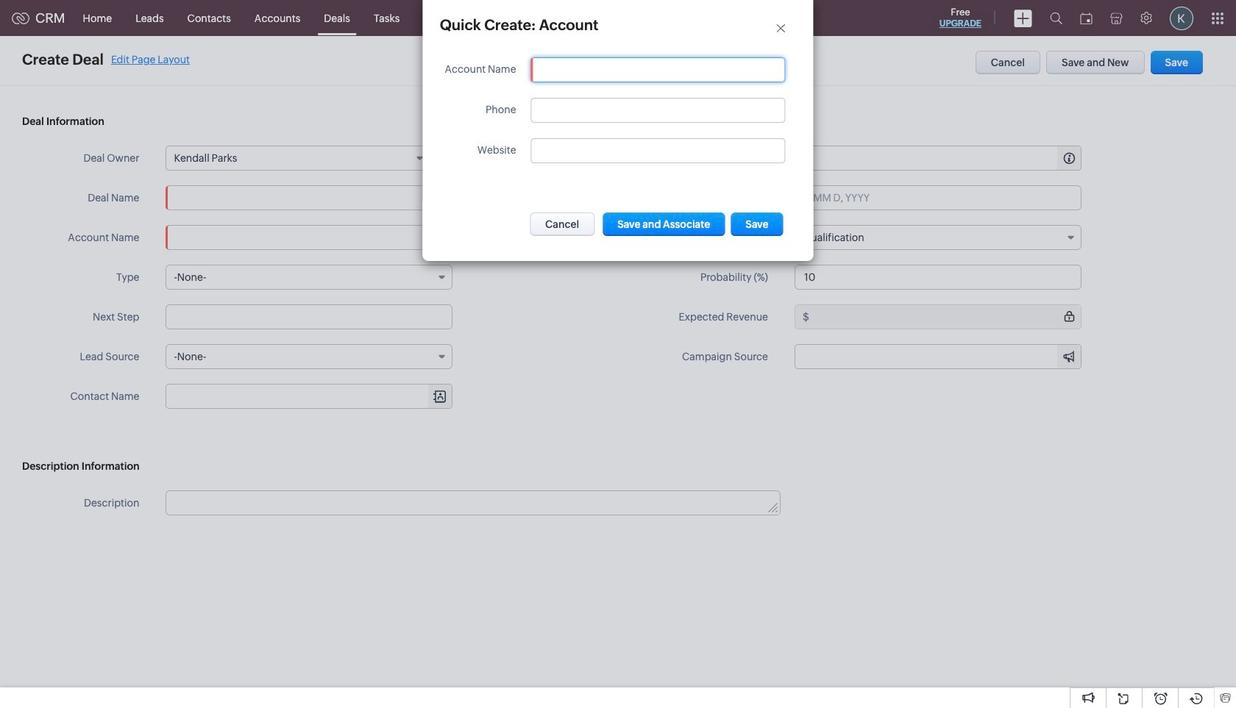 Task type: locate. For each thing, give the bounding box(es) containing it.
None text field
[[539, 64, 778, 76], [166, 185, 453, 210], [795, 265, 1082, 290], [167, 492, 780, 515], [539, 64, 778, 76], [166, 185, 453, 210], [795, 265, 1082, 290], [167, 492, 780, 515]]

None text field
[[812, 146, 1081, 170], [166, 305, 453, 330], [812, 146, 1081, 170], [166, 305, 453, 330]]

None submit
[[731, 213, 783, 236]]

None button
[[530, 213, 595, 236], [603, 213, 725, 236], [530, 213, 595, 236], [603, 213, 725, 236]]

MMM D, YYYY text field
[[795, 185, 1082, 210]]



Task type: describe. For each thing, give the bounding box(es) containing it.
logo image
[[12, 12, 29, 24]]



Task type: vqa. For each thing, say whether or not it's contained in the screenshot.
Mmm D, Yyyy text field
yes



